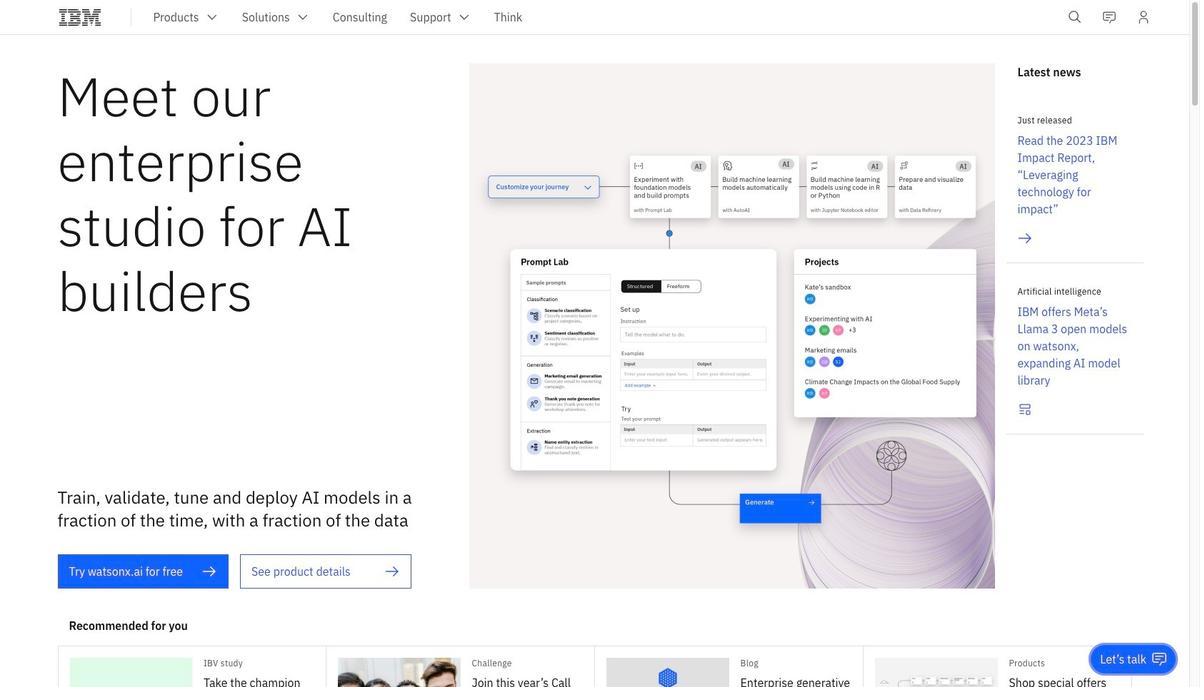 Task type: describe. For each thing, give the bounding box(es) containing it.
let's talk element
[[1100, 652, 1147, 668]]



